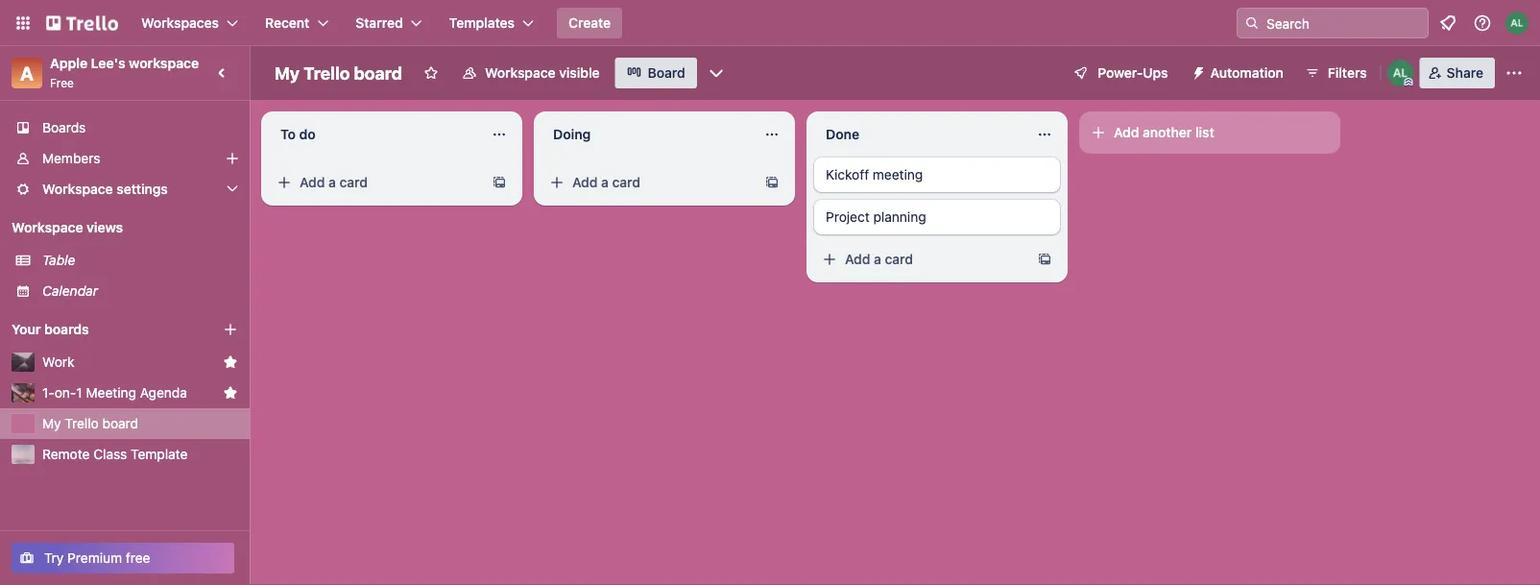 Task type: vqa. For each thing, say whether or not it's contained in the screenshot.
forward icon
no



Task type: locate. For each thing, give the bounding box(es) containing it.
0 vertical spatial workspace
[[485, 65, 556, 81]]

a down doing text field
[[602, 174, 609, 190]]

add a card down project planning
[[845, 251, 914, 267]]

1 horizontal spatial board
[[354, 62, 403, 83]]

1 vertical spatial starred icon image
[[223, 385, 238, 401]]

customize views image
[[707, 63, 726, 83]]

add a card
[[300, 174, 368, 190], [573, 174, 641, 190], [845, 251, 914, 267]]

workspaces button
[[130, 8, 250, 38]]

0 horizontal spatial add a card
[[300, 174, 368, 190]]

your boards with 4 items element
[[12, 318, 194, 341]]

share
[[1447, 65, 1484, 81]]

card for doing
[[613, 174, 641, 190]]

automation button
[[1184, 58, 1296, 88]]

my down recent
[[275, 62, 300, 83]]

star or unstar board image
[[424, 65, 439, 81]]

create
[[569, 15, 611, 31]]

2 horizontal spatial add a card button
[[815, 244, 1030, 275]]

2 horizontal spatial add a card
[[845, 251, 914, 267]]

Doing text field
[[542, 119, 753, 150]]

starred icon image
[[223, 355, 238, 370], [223, 385, 238, 401]]

2 horizontal spatial create from template… image
[[1038, 252, 1053, 267]]

add a card for doing
[[573, 174, 641, 190]]

add
[[1114, 124, 1140, 140], [300, 174, 325, 190], [573, 174, 598, 190], [845, 251, 871, 267]]

2 horizontal spatial card
[[885, 251, 914, 267]]

workspace for workspace visible
[[485, 65, 556, 81]]

2 vertical spatial workspace
[[12, 220, 83, 235]]

workspace inside button
[[485, 65, 556, 81]]

my
[[275, 62, 300, 83], [42, 416, 61, 431]]

my trello board down 1
[[42, 416, 138, 431]]

1
[[76, 385, 82, 401]]

1 horizontal spatial a
[[602, 174, 609, 190]]

1 horizontal spatial card
[[613, 174, 641, 190]]

1 horizontal spatial my
[[275, 62, 300, 83]]

0 vertical spatial apple lee (applelee29) image
[[1506, 12, 1529, 35]]

0 horizontal spatial my trello board
[[42, 416, 138, 431]]

work button
[[42, 353, 215, 372]]

done
[[826, 126, 860, 142]]

share button
[[1421, 58, 1496, 88]]

board
[[648, 65, 686, 81]]

a for to do
[[329, 174, 336, 190]]

workspaces
[[141, 15, 219, 31]]

remote class template link
[[42, 445, 238, 464]]

visible
[[559, 65, 600, 81]]

recent
[[265, 15, 310, 31]]

boards link
[[0, 112, 250, 143]]

add another list
[[1114, 124, 1215, 140]]

1 vertical spatial trello
[[65, 416, 99, 431]]

this member is an admin of this board. image
[[1405, 78, 1414, 86]]

0 vertical spatial board
[[354, 62, 403, 83]]

1 horizontal spatial add a card
[[573, 174, 641, 190]]

workspace visible
[[485, 65, 600, 81]]

board
[[354, 62, 403, 83], [102, 416, 138, 431]]

1 horizontal spatial add a card button
[[542, 167, 757, 198]]

workspace inside popup button
[[42, 181, 113, 197]]

add a card down doing
[[573, 174, 641, 190]]

my trello board down starred
[[275, 62, 403, 83]]

add inside button
[[1114, 124, 1140, 140]]

project planning link
[[826, 208, 1049, 227]]

1 horizontal spatial create from template… image
[[765, 175, 780, 190]]

2 starred icon image from the top
[[223, 385, 238, 401]]

add left the another
[[1114, 124, 1140, 140]]

my trello board inside text box
[[275, 62, 403, 83]]

workspace down templates popup button
[[485, 65, 556, 81]]

apple lee (applelee29) image right filters
[[1388, 60, 1415, 86]]

to do
[[281, 126, 316, 142]]

0 horizontal spatial card
[[340, 174, 368, 190]]

add down doing
[[573, 174, 598, 190]]

1-on-1 meeting agenda
[[42, 385, 187, 401]]

workspace down 'members' at the top left
[[42, 181, 113, 197]]

workspace
[[485, 65, 556, 81], [42, 181, 113, 197], [12, 220, 83, 235]]

power-
[[1098, 65, 1144, 81]]

power-ups
[[1098, 65, 1169, 81]]

my trello board
[[275, 62, 403, 83], [42, 416, 138, 431]]

automation
[[1211, 65, 1284, 81]]

0 horizontal spatial my
[[42, 416, 61, 431]]

0 horizontal spatial trello
[[65, 416, 99, 431]]

0 vertical spatial starred icon image
[[223, 355, 238, 370]]

a down project planning
[[874, 251, 882, 267]]

workspace for workspace settings
[[42, 181, 113, 197]]

to
[[281, 126, 296, 142]]

another
[[1143, 124, 1193, 140]]

card down to do text box
[[340, 174, 368, 190]]

add down project on the right
[[845, 251, 871, 267]]

card down the planning
[[885, 251, 914, 267]]

starred
[[356, 15, 403, 31]]

free
[[50, 76, 74, 89]]

card for to do
[[340, 174, 368, 190]]

add down do
[[300, 174, 325, 190]]

0 horizontal spatial create from template… image
[[492, 175, 507, 190]]

add a card down do
[[300, 174, 368, 190]]

workspace views
[[12, 220, 123, 235]]

1 horizontal spatial apple lee (applelee29) image
[[1506, 12, 1529, 35]]

my down 1-
[[42, 416, 61, 431]]

project planning
[[826, 209, 927, 225]]

create from template… image for done
[[1038, 252, 1053, 267]]

add a card button for doing
[[542, 167, 757, 198]]

board up remote class template
[[102, 416, 138, 431]]

trello down "recent" dropdown button
[[304, 62, 350, 83]]

2 horizontal spatial a
[[874, 251, 882, 267]]

To do text field
[[269, 119, 480, 150]]

lee's
[[91, 55, 125, 71]]

add a card button down doing text field
[[542, 167, 757, 198]]

0 vertical spatial my
[[275, 62, 300, 83]]

workspace up table
[[12, 220, 83, 235]]

1 vertical spatial my trello board
[[42, 416, 138, 431]]

members
[[42, 150, 100, 166]]

my trello board link
[[42, 414, 238, 433]]

1 vertical spatial board
[[102, 416, 138, 431]]

board down starred
[[354, 62, 403, 83]]

your boards
[[12, 321, 89, 337]]

add a card button
[[269, 167, 484, 198], [542, 167, 757, 198], [815, 244, 1030, 275]]

a
[[329, 174, 336, 190], [602, 174, 609, 190], [874, 251, 882, 267]]

1 vertical spatial workspace
[[42, 181, 113, 197]]

Board name text field
[[265, 58, 412, 88]]

add a card button down project planning link
[[815, 244, 1030, 275]]

1 horizontal spatial trello
[[304, 62, 350, 83]]

0 vertical spatial my trello board
[[275, 62, 403, 83]]

recent button
[[254, 8, 340, 38]]

add for doing
[[573, 174, 598, 190]]

card
[[340, 174, 368, 190], [613, 174, 641, 190], [885, 251, 914, 267]]

0 horizontal spatial apple lee (applelee29) image
[[1388, 60, 1415, 86]]

trello
[[304, 62, 350, 83], [65, 416, 99, 431]]

agenda
[[140, 385, 187, 401]]

settings
[[117, 181, 168, 197]]

Done text field
[[815, 119, 1026, 150]]

apple lee (applelee29) image right open information menu icon
[[1506, 12, 1529, 35]]

0 horizontal spatial a
[[329, 174, 336, 190]]

card down doing text field
[[613, 174, 641, 190]]

show menu image
[[1505, 63, 1525, 83]]

add a card for done
[[845, 251, 914, 267]]

0 vertical spatial trello
[[304, 62, 350, 83]]

1 starred icon image from the top
[[223, 355, 238, 370]]

1 horizontal spatial my trello board
[[275, 62, 403, 83]]

add a card button down to do text box
[[269, 167, 484, 198]]

create from template… image
[[492, 175, 507, 190], [765, 175, 780, 190], [1038, 252, 1053, 267]]

doing
[[553, 126, 591, 142]]

kickoff
[[826, 167, 870, 183]]

on-
[[55, 385, 76, 401]]

trello down 1
[[65, 416, 99, 431]]

workspace for workspace views
[[12, 220, 83, 235]]

0 horizontal spatial add a card button
[[269, 167, 484, 198]]

apple lee (applelee29) image
[[1506, 12, 1529, 35], [1388, 60, 1415, 86]]

a down to do text box
[[329, 174, 336, 190]]



Task type: describe. For each thing, give the bounding box(es) containing it.
work
[[42, 354, 74, 370]]

search image
[[1245, 15, 1260, 31]]

meeting
[[873, 167, 924, 183]]

trello inside text box
[[304, 62, 350, 83]]

starred button
[[344, 8, 434, 38]]

boards
[[42, 120, 86, 135]]

board inside text box
[[354, 62, 403, 83]]

workspace settings button
[[0, 174, 250, 205]]

table link
[[42, 251, 238, 270]]

1 vertical spatial apple lee (applelee29) image
[[1388, 60, 1415, 86]]

card for done
[[885, 251, 914, 267]]

remote
[[42, 446, 90, 462]]

primary element
[[0, 0, 1541, 46]]

a link
[[12, 58, 42, 88]]

try premium free button
[[12, 543, 234, 574]]

kickoff meeting
[[826, 167, 924, 183]]

add for done
[[845, 251, 871, 267]]

calendar
[[42, 283, 98, 299]]

try premium free
[[44, 550, 150, 566]]

1-on-1 meeting agenda button
[[42, 383, 215, 403]]

do
[[299, 126, 316, 142]]

power-ups button
[[1060, 58, 1180, 88]]

my inside text box
[[275, 62, 300, 83]]

0 notifications image
[[1437, 12, 1460, 35]]

templates button
[[438, 8, 546, 38]]

template
[[131, 446, 188, 462]]

filters
[[1328, 65, 1368, 81]]

open information menu image
[[1474, 13, 1493, 33]]

sm image
[[1184, 58, 1211, 85]]

add a card button for to do
[[269, 167, 484, 198]]

a
[[20, 61, 34, 84]]

premium
[[67, 550, 122, 566]]

free
[[126, 550, 150, 566]]

kickoff meeting link
[[826, 165, 1049, 184]]

planning
[[874, 209, 927, 225]]

create from template… image for doing
[[765, 175, 780, 190]]

table
[[42, 252, 75, 268]]

0 horizontal spatial board
[[102, 416, 138, 431]]

workspace
[[129, 55, 199, 71]]

a for done
[[874, 251, 882, 267]]

add for to do
[[300, 174, 325, 190]]

boards
[[44, 321, 89, 337]]

list
[[1196, 124, 1215, 140]]

board link
[[615, 58, 697, 88]]

try
[[44, 550, 64, 566]]

apple lee's workspace free
[[50, 55, 199, 89]]

your
[[12, 321, 41, 337]]

add another list button
[[1080, 111, 1341, 154]]

create from template… image for to do
[[492, 175, 507, 190]]

members link
[[0, 143, 250, 174]]

views
[[87, 220, 123, 235]]

filters button
[[1300, 58, 1374, 88]]

remote class template
[[42, 446, 188, 462]]

1 vertical spatial my
[[42, 416, 61, 431]]

back to home image
[[46, 8, 118, 38]]

project
[[826, 209, 870, 225]]

starred icon image for 1-on-1 meeting agenda
[[223, 385, 238, 401]]

workspace visible button
[[451, 58, 612, 88]]

apple lee's workspace link
[[50, 55, 199, 71]]

add a card for to do
[[300, 174, 368, 190]]

workspace navigation collapse icon image
[[209, 60, 236, 86]]

ups
[[1144, 65, 1169, 81]]

add a card button for done
[[815, 244, 1030, 275]]

add board image
[[223, 322, 238, 337]]

a for doing
[[602, 174, 609, 190]]

Search field
[[1260, 9, 1429, 37]]

workspace settings
[[42, 181, 168, 197]]

apple
[[50, 55, 88, 71]]

meeting
[[86, 385, 136, 401]]

starred icon image for work
[[223, 355, 238, 370]]

class
[[93, 446, 127, 462]]

calendar link
[[42, 281, 238, 301]]

templates
[[449, 15, 515, 31]]

create button
[[557, 8, 623, 38]]

1-
[[42, 385, 55, 401]]



